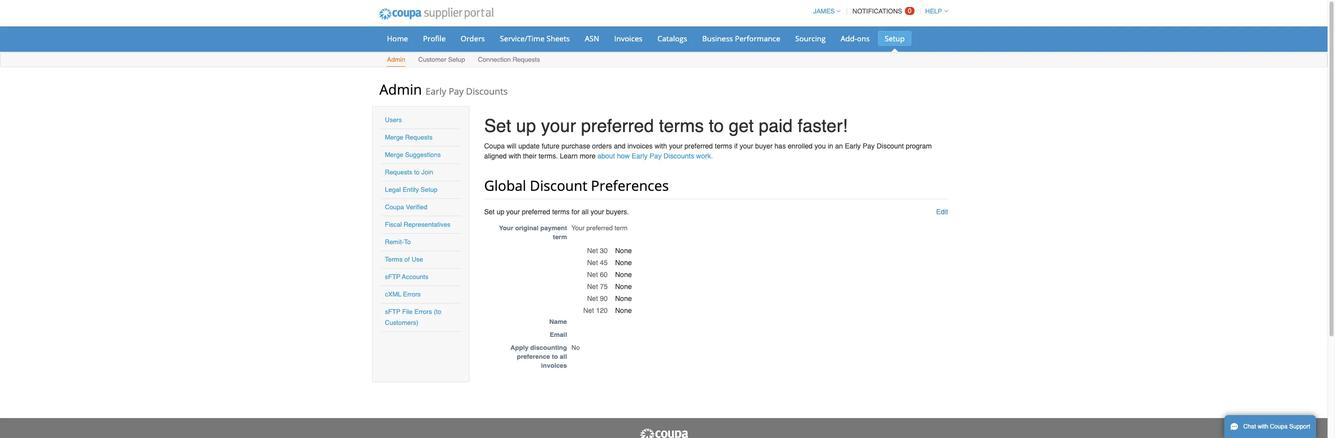 Task type: locate. For each thing, give the bounding box(es) containing it.
1 vertical spatial pay
[[863, 142, 875, 150]]

discounting
[[531, 344, 567, 352]]

1 vertical spatial discount
[[530, 176, 588, 195]]

1 horizontal spatial term
[[615, 224, 628, 232]]

asn link
[[579, 31, 606, 46]]

net for net 45
[[587, 259, 598, 267]]

none for net 60
[[615, 271, 632, 279]]

merge down merge requests 'link'
[[385, 151, 404, 159]]

1 vertical spatial all
[[560, 353, 567, 361]]

set up your preferred terms for all your buyers.
[[484, 208, 629, 216]]

set for set up  your preferred terms to get paid faster!
[[484, 116, 511, 136]]

your
[[541, 116, 576, 136], [669, 142, 683, 150], [740, 142, 754, 150], [507, 208, 520, 216], [591, 208, 604, 216]]

net 90
[[587, 295, 608, 303]]

1 vertical spatial discounts
[[664, 152, 695, 160]]

0 vertical spatial term
[[615, 224, 628, 232]]

terms left for
[[552, 208, 570, 216]]

2 vertical spatial early
[[632, 152, 648, 160]]

1 vertical spatial merge
[[385, 151, 404, 159]]

with inside button
[[1258, 424, 1269, 431]]

payment
[[541, 224, 567, 232]]

1 vertical spatial setup
[[448, 56, 465, 63]]

your down for
[[572, 224, 585, 232]]

4 none from the top
[[615, 283, 632, 291]]

0 horizontal spatial setup
[[421, 186, 438, 194]]

term down payment
[[553, 233, 567, 241]]

with up about how early pay discounts work. link at the top of the page
[[655, 142, 667, 150]]

coupa for coupa will update future purchase orders and invoices with your preferred terms if your buyer has enrolled you in an early pay discount program aligned with their terms. learn more
[[484, 142, 505, 150]]

all down the discounting
[[560, 353, 567, 361]]

2 your from the left
[[572, 224, 585, 232]]

all inside apply discounting preference to all invoices no
[[560, 353, 567, 361]]

original
[[515, 224, 539, 232]]

admin down admin link
[[380, 80, 422, 99]]

enrolled
[[788, 142, 813, 150]]

terms for your
[[552, 208, 570, 216]]

up down global
[[497, 208, 505, 216]]

merge requests link
[[385, 134, 433, 141]]

0 vertical spatial admin
[[387, 56, 406, 63]]

2 vertical spatial with
[[1258, 424, 1269, 431]]

preference
[[517, 353, 550, 361]]

set up will
[[484, 116, 511, 136]]

invoices inside coupa will update future purchase orders and invoices with your preferred terms if your buyer has enrolled you in an early pay discount program aligned with their terms. learn more
[[628, 142, 653, 150]]

set
[[484, 116, 511, 136], [484, 208, 495, 216]]

1 vertical spatial early
[[845, 142, 861, 150]]

early right how at the left
[[632, 152, 648, 160]]

none right 60
[[615, 271, 632, 279]]

set for set up your preferred terms for all your buyers.
[[484, 208, 495, 216]]

to
[[709, 116, 724, 136], [414, 169, 420, 176], [552, 353, 558, 361]]

2 horizontal spatial with
[[1258, 424, 1269, 431]]

none for net 90
[[615, 295, 632, 303]]

2 sftp from the top
[[385, 308, 401, 316]]

1 vertical spatial with
[[509, 152, 521, 160]]

1 horizontal spatial discount
[[877, 142, 904, 150]]

pay down customer setup link at the left of the page
[[449, 85, 464, 97]]

terms.
[[539, 152, 558, 160]]

to down the discounting
[[552, 353, 558, 361]]

0 vertical spatial requests
[[513, 56, 540, 63]]

your original payment term your preferred term
[[499, 224, 628, 241]]

none
[[615, 247, 632, 255], [615, 259, 632, 267], [615, 271, 632, 279], [615, 283, 632, 291], [615, 295, 632, 303], [615, 307, 632, 315]]

with down will
[[509, 152, 521, 160]]

coupa left support
[[1271, 424, 1288, 431]]

customer setup
[[418, 56, 465, 63]]

invoices link
[[608, 31, 649, 46]]

0 vertical spatial errors
[[403, 291, 421, 299]]

2 none from the top
[[615, 259, 632, 267]]

remit-to
[[385, 239, 411, 246]]

0 horizontal spatial to
[[414, 169, 420, 176]]

requests up suggestions
[[405, 134, 433, 141]]

2 merge from the top
[[385, 151, 404, 159]]

catalogs
[[658, 33, 688, 43]]

1 vertical spatial terms
[[715, 142, 733, 150]]

coupa verified link
[[385, 204, 428, 211]]

navigation
[[809, 1, 949, 21]]

0 vertical spatial discount
[[877, 142, 904, 150]]

none for net 75
[[615, 283, 632, 291]]

none for net 120
[[615, 307, 632, 315]]

coupa for coupa verified
[[385, 204, 404, 211]]

0 horizontal spatial terms
[[552, 208, 570, 216]]

preferred inside coupa will update future purchase orders and invoices with your preferred terms if your buyer has enrolled you in an early pay discount program aligned with their terms. learn more
[[685, 142, 713, 150]]

discount left program
[[877, 142, 904, 150]]

sftp up customers)
[[385, 308, 401, 316]]

buyers.
[[606, 208, 629, 216]]

will
[[507, 142, 517, 150]]

sftp inside sftp file errors (to customers)
[[385, 308, 401, 316]]

all
[[582, 208, 589, 216], [560, 353, 567, 361]]

all right for
[[582, 208, 589, 216]]

discounts
[[466, 85, 508, 97], [664, 152, 695, 160]]

30
[[600, 247, 608, 255]]

discounts down connection
[[466, 85, 508, 97]]

help link
[[921, 7, 949, 15]]

coupa inside coupa will update future purchase orders and invoices with your preferred terms if your buyer has enrolled you in an early pay discount program aligned with their terms. learn more
[[484, 142, 505, 150]]

1 vertical spatial set
[[484, 208, 495, 216]]

catalogs link
[[651, 31, 694, 46]]

home
[[387, 33, 408, 43]]

invoices
[[628, 142, 653, 150], [541, 362, 567, 370]]

your left 'buyers.'
[[591, 208, 604, 216]]

0 vertical spatial early
[[426, 85, 446, 97]]

2 horizontal spatial terms
[[715, 142, 733, 150]]

set down global
[[484, 208, 495, 216]]

0 vertical spatial merge
[[385, 134, 404, 141]]

net for net 60
[[587, 271, 598, 279]]

net left 60
[[587, 271, 598, 279]]

0 vertical spatial coupa
[[484, 142, 505, 150]]

fiscal
[[385, 221, 402, 229]]

early right an
[[845, 142, 861, 150]]

0 horizontal spatial coupa supplier portal image
[[372, 1, 501, 26]]

2 vertical spatial terms
[[552, 208, 570, 216]]

term down 'buyers.'
[[615, 224, 628, 232]]

navigation containing notifications 0
[[809, 1, 949, 21]]

1 horizontal spatial your
[[572, 224, 585, 232]]

1 horizontal spatial discounts
[[664, 152, 695, 160]]

add-ons link
[[835, 31, 877, 46]]

0 vertical spatial invoices
[[628, 142, 653, 150]]

work.
[[697, 152, 713, 160]]

sheets
[[547, 33, 570, 43]]

2 vertical spatial to
[[552, 353, 558, 361]]

connection requests link
[[478, 54, 541, 67]]

setup down join
[[421, 186, 438, 194]]

preferred up the original
[[522, 208, 550, 216]]

0 horizontal spatial coupa
[[385, 204, 404, 211]]

pay right an
[[863, 142, 875, 150]]

2 set from the top
[[484, 208, 495, 216]]

merge for merge suggestions
[[385, 151, 404, 159]]

about how early pay discounts work.
[[598, 152, 713, 160]]

invoices up about how early pay discounts work.
[[628, 142, 653, 150]]

coupa up aligned
[[484, 142, 505, 150]]

early down customer setup link at the left of the page
[[426, 85, 446, 97]]

requests to join link
[[385, 169, 433, 176]]

1 horizontal spatial terms
[[659, 116, 704, 136]]

1 horizontal spatial up
[[516, 116, 536, 136]]

1 horizontal spatial invoices
[[628, 142, 653, 150]]

0 vertical spatial set
[[484, 116, 511, 136]]

term
[[615, 224, 628, 232], [553, 233, 567, 241]]

1 horizontal spatial to
[[552, 353, 558, 361]]

setup down notifications 0
[[885, 33, 905, 43]]

1 vertical spatial term
[[553, 233, 567, 241]]

1 vertical spatial coupa
[[385, 204, 404, 211]]

admin down "home"
[[387, 56, 406, 63]]

2 vertical spatial setup
[[421, 186, 438, 194]]

terms for paid
[[659, 116, 704, 136]]

2 horizontal spatial to
[[709, 116, 724, 136]]

coupa supplier portal image
[[372, 1, 501, 26], [639, 429, 689, 439]]

terms left if
[[715, 142, 733, 150]]

sftp file errors (to customers)
[[385, 308, 442, 327]]

to left get
[[709, 116, 724, 136]]

1 sftp from the top
[[385, 274, 401, 281]]

45
[[600, 259, 608, 267]]

your left the original
[[499, 224, 514, 232]]

net left 120
[[584, 307, 594, 315]]

1 none from the top
[[615, 247, 632, 255]]

customer setup link
[[418, 54, 466, 67]]

orders
[[461, 33, 485, 43]]

cxml
[[385, 291, 402, 299]]

1 vertical spatial to
[[414, 169, 420, 176]]

setup right customer
[[448, 56, 465, 63]]

to left join
[[414, 169, 420, 176]]

file
[[402, 308, 413, 316]]

invoices down the discounting
[[541, 362, 567, 370]]

errors down accounts
[[403, 291, 421, 299]]

your
[[499, 224, 514, 232], [572, 224, 585, 232]]

pay inside coupa will update future purchase orders and invoices with your preferred terms if your buyer has enrolled you in an early pay discount program aligned with their terms. learn more
[[863, 142, 875, 150]]

coupa up fiscal
[[385, 204, 404, 211]]

2 vertical spatial coupa
[[1271, 424, 1288, 431]]

0 vertical spatial discounts
[[466, 85, 508, 97]]

verified
[[406, 204, 428, 211]]

preferred up work.
[[685, 142, 713, 150]]

none right 30
[[615, 247, 632, 255]]

2 horizontal spatial setup
[[885, 33, 905, 43]]

1 vertical spatial requests
[[405, 134, 433, 141]]

add-
[[841, 33, 857, 43]]

0 vertical spatial coupa supplier portal image
[[372, 1, 501, 26]]

get
[[729, 116, 754, 136]]

global
[[484, 176, 526, 195]]

notifications 0
[[853, 7, 912, 15]]

coupa verified
[[385, 204, 428, 211]]

terms
[[659, 116, 704, 136], [715, 142, 733, 150], [552, 208, 570, 216]]

1 vertical spatial errors
[[415, 308, 432, 316]]

1 horizontal spatial coupa supplier portal image
[[639, 429, 689, 439]]

up up update
[[516, 116, 536, 136]]

business performance link
[[696, 31, 787, 46]]

and
[[614, 142, 626, 150]]

0 vertical spatial with
[[655, 142, 667, 150]]

up for set up  your preferred terms to get paid faster!
[[516, 116, 536, 136]]

net left '45'
[[587, 259, 598, 267]]

terms
[[385, 256, 403, 264]]

1 vertical spatial up
[[497, 208, 505, 216]]

discount inside coupa will update future purchase orders and invoices with your preferred terms if your buyer has enrolled you in an early pay discount program aligned with their terms. learn more
[[877, 142, 904, 150]]

3 none from the top
[[615, 271, 632, 279]]

0 vertical spatial up
[[516, 116, 536, 136]]

legal
[[385, 186, 401, 194]]

0 horizontal spatial pay
[[449, 85, 464, 97]]

2 horizontal spatial pay
[[863, 142, 875, 150]]

1 vertical spatial sftp
[[385, 308, 401, 316]]

preferred up net 30 on the bottom left
[[587, 224, 613, 232]]

2 horizontal spatial early
[[845, 142, 861, 150]]

global discount preferences
[[484, 176, 669, 195]]

merge down "users"
[[385, 134, 404, 141]]

0 horizontal spatial your
[[499, 224, 514, 232]]

0 vertical spatial terms
[[659, 116, 704, 136]]

0 horizontal spatial invoices
[[541, 362, 567, 370]]

0 vertical spatial pay
[[449, 85, 464, 97]]

with
[[655, 142, 667, 150], [509, 152, 521, 160], [1258, 424, 1269, 431]]

preferred up the "and"
[[581, 116, 654, 136]]

1 vertical spatial invoices
[[541, 362, 567, 370]]

requests up "legal"
[[385, 169, 413, 176]]

none right 120
[[615, 307, 632, 315]]

join
[[422, 169, 433, 176]]

preferred inside the your original payment term your preferred term
[[587, 224, 613, 232]]

errors left (to in the left bottom of the page
[[415, 308, 432, 316]]

0 vertical spatial sftp
[[385, 274, 401, 281]]

1 horizontal spatial coupa
[[484, 142, 505, 150]]

2 horizontal spatial coupa
[[1271, 424, 1288, 431]]

invoices
[[615, 33, 643, 43]]

6 none from the top
[[615, 307, 632, 315]]

1 horizontal spatial all
[[582, 208, 589, 216]]

net left 30
[[587, 247, 598, 255]]

with right chat
[[1258, 424, 1269, 431]]

suggestions
[[405, 151, 441, 159]]

0 horizontal spatial discounts
[[466, 85, 508, 97]]

admin link
[[387, 54, 406, 67]]

terms up coupa will update future purchase orders and invoices with your preferred terms if your buyer has enrolled you in an early pay discount program aligned with their terms. learn more
[[659, 116, 704, 136]]

none right '45'
[[615, 259, 632, 267]]

pay down "set up  your preferred terms to get paid faster!" on the top
[[650, 152, 662, 160]]

discount up set up your preferred terms for all your buyers.
[[530, 176, 588, 195]]

discounts left work.
[[664, 152, 695, 160]]

requests down service/time
[[513, 56, 540, 63]]

you
[[815, 142, 826, 150]]

net left 75
[[587, 283, 598, 291]]

sftp up cxml
[[385, 274, 401, 281]]

1 horizontal spatial early
[[632, 152, 648, 160]]

requests for connection requests
[[513, 56, 540, 63]]

orders
[[592, 142, 612, 150]]

1 vertical spatial admin
[[380, 80, 422, 99]]

apply discounting preference to all invoices no
[[511, 344, 580, 370]]

accounts
[[402, 274, 429, 281]]

fiscal representatives
[[385, 221, 451, 229]]

0 horizontal spatial with
[[509, 152, 521, 160]]

1 merge from the top
[[385, 134, 404, 141]]

sftp for sftp file errors (to customers)
[[385, 308, 401, 316]]

james
[[814, 7, 835, 15]]

admin for admin early pay discounts
[[380, 80, 422, 99]]

paid
[[759, 116, 793, 136]]

0 horizontal spatial all
[[560, 353, 567, 361]]

0 horizontal spatial discount
[[530, 176, 588, 195]]

none right 75
[[615, 283, 632, 291]]

none right 90
[[615, 295, 632, 303]]

early
[[426, 85, 446, 97], [845, 142, 861, 150], [632, 152, 648, 160]]

net left 90
[[587, 295, 598, 303]]

merge requests
[[385, 134, 433, 141]]

5 none from the top
[[615, 295, 632, 303]]

help
[[926, 7, 943, 15]]

0 vertical spatial all
[[582, 208, 589, 216]]

0 horizontal spatial early
[[426, 85, 446, 97]]

60
[[600, 271, 608, 279]]

to inside apply discounting preference to all invoices no
[[552, 353, 558, 361]]

2 vertical spatial pay
[[650, 152, 662, 160]]

preferences
[[591, 176, 669, 195]]

sftp file errors (to customers) link
[[385, 308, 442, 327]]

0 horizontal spatial up
[[497, 208, 505, 216]]

support
[[1290, 424, 1311, 431]]

1 set from the top
[[484, 116, 511, 136]]



Task type: describe. For each thing, give the bounding box(es) containing it.
entity
[[403, 186, 419, 194]]

1 horizontal spatial setup
[[448, 56, 465, 63]]

merge suggestions
[[385, 151, 441, 159]]

(to
[[434, 308, 442, 316]]

requests for merge requests
[[405, 134, 433, 141]]

2 vertical spatial requests
[[385, 169, 413, 176]]

net for net 30
[[587, 247, 598, 255]]

chat with coupa support button
[[1225, 416, 1317, 439]]

business
[[703, 33, 733, 43]]

your up the original
[[507, 208, 520, 216]]

use
[[412, 256, 423, 264]]

discounts inside admin early pay discounts
[[466, 85, 508, 97]]

0 horizontal spatial term
[[553, 233, 567, 241]]

business performance
[[703, 33, 781, 43]]

terms inside coupa will update future purchase orders and invoices with your preferred terms if your buyer has enrolled you in an early pay discount program aligned with their terms. learn more
[[715, 142, 733, 150]]

faster!
[[798, 116, 848, 136]]

users
[[385, 116, 402, 124]]

notifications
[[853, 7, 903, 15]]

setup link
[[879, 31, 912, 46]]

purchase
[[562, 142, 591, 150]]

your down "set up  your preferred terms to get paid faster!" on the top
[[669, 142, 683, 150]]

profile link
[[417, 31, 452, 46]]

no
[[572, 344, 580, 352]]

edit
[[937, 208, 949, 216]]

0 vertical spatial to
[[709, 116, 724, 136]]

users link
[[385, 116, 402, 124]]

1 your from the left
[[499, 224, 514, 232]]

errors inside sftp file errors (to customers)
[[415, 308, 432, 316]]

orders link
[[454, 31, 492, 46]]

merge for merge requests
[[385, 134, 404, 141]]

early inside admin early pay discounts
[[426, 85, 446, 97]]

admin early pay discounts
[[380, 80, 508, 99]]

chat with coupa support
[[1244, 424, 1311, 431]]

remit-to link
[[385, 239, 411, 246]]

1 horizontal spatial with
[[655, 142, 667, 150]]

in
[[828, 142, 834, 150]]

an
[[836, 142, 843, 150]]

net 30
[[587, 247, 608, 255]]

set up  your preferred terms to get paid faster!
[[484, 116, 848, 136]]

net for net 90
[[587, 295, 598, 303]]

update
[[519, 142, 540, 150]]

more
[[580, 152, 596, 160]]

net for net 120
[[584, 307, 594, 315]]

net 60
[[587, 271, 608, 279]]

apply
[[511, 344, 529, 352]]

of
[[405, 256, 410, 264]]

0
[[908, 7, 912, 14]]

sourcing link
[[789, 31, 833, 46]]

to
[[404, 239, 411, 246]]

their
[[523, 152, 537, 160]]

120
[[596, 307, 608, 315]]

how
[[617, 152, 630, 160]]

sourcing
[[796, 33, 826, 43]]

invoices inside apply discounting preference to all invoices no
[[541, 362, 567, 370]]

requests to join
[[385, 169, 433, 176]]

coupa inside button
[[1271, 424, 1288, 431]]

remit-
[[385, 239, 404, 246]]

none for net 45
[[615, 259, 632, 267]]

sftp accounts
[[385, 274, 429, 281]]

your right if
[[740, 142, 754, 150]]

net 120
[[584, 307, 608, 315]]

1 vertical spatial coupa supplier portal image
[[639, 429, 689, 439]]

customers)
[[385, 319, 419, 327]]

cxml errors link
[[385, 291, 421, 299]]

terms of use link
[[385, 256, 423, 264]]

your up the future on the top of page
[[541, 116, 576, 136]]

asn
[[585, 33, 600, 43]]

about
[[598, 152, 615, 160]]

service/time sheets link
[[494, 31, 577, 46]]

90
[[600, 295, 608, 303]]

service/time sheets
[[500, 33, 570, 43]]

future
[[542, 142, 560, 150]]

net 75
[[587, 283, 608, 291]]

none for net 30
[[615, 247, 632, 255]]

cxml errors
[[385, 291, 421, 299]]

program
[[906, 142, 932, 150]]

admin for admin
[[387, 56, 406, 63]]

0 vertical spatial setup
[[885, 33, 905, 43]]

profile
[[423, 33, 446, 43]]

learn
[[560, 152, 578, 160]]

connection
[[478, 56, 511, 63]]

net 45
[[587, 259, 608, 267]]

home link
[[381, 31, 415, 46]]

aligned
[[484, 152, 507, 160]]

early inside coupa will update future purchase orders and invoices with your preferred terms if your buyer has enrolled you in an early pay discount program aligned with their terms. learn more
[[845, 142, 861, 150]]

performance
[[735, 33, 781, 43]]

add-ons
[[841, 33, 870, 43]]

legal entity setup
[[385, 186, 438, 194]]

about how early pay discounts work. link
[[598, 152, 713, 160]]

up for set up your preferred terms for all your buyers.
[[497, 208, 505, 216]]

james link
[[809, 7, 841, 15]]

fiscal representatives link
[[385, 221, 451, 229]]

edit link
[[937, 207, 949, 217]]

if
[[735, 142, 738, 150]]

75
[[600, 283, 608, 291]]

ons
[[857, 33, 870, 43]]

1 horizontal spatial pay
[[650, 152, 662, 160]]

sftp for sftp accounts
[[385, 274, 401, 281]]

net for net 75
[[587, 283, 598, 291]]

for
[[572, 208, 580, 216]]

pay inside admin early pay discounts
[[449, 85, 464, 97]]



Task type: vqa. For each thing, say whether or not it's contained in the screenshot.


